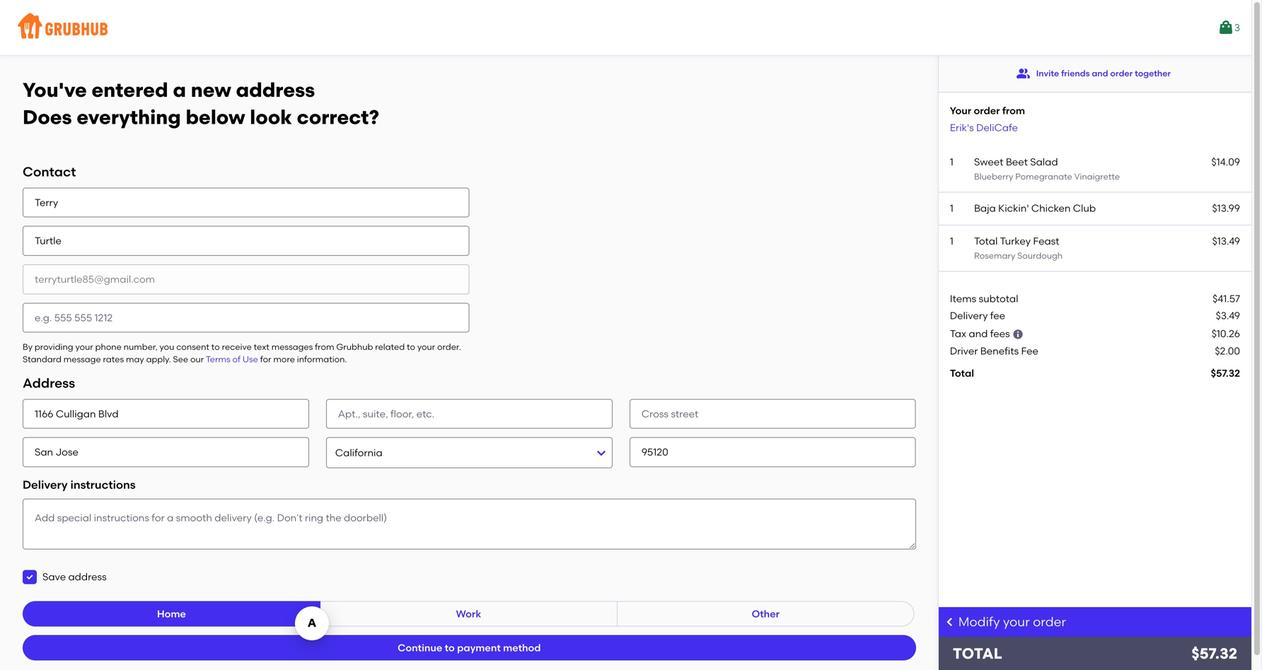 Task type: locate. For each thing, give the bounding box(es) containing it.
total
[[974, 235, 998, 247], [950, 368, 974, 380], [953, 645, 1002, 663]]

1 horizontal spatial and
[[1092, 68, 1108, 78]]

driver benefits fee
[[950, 345, 1038, 357]]

chicken
[[1031, 202, 1071, 214]]

from
[[1002, 105, 1025, 117], [315, 342, 334, 352]]

correct?
[[297, 106, 379, 129]]

your
[[950, 105, 971, 117]]

rosemary
[[974, 251, 1015, 261]]

use
[[243, 354, 258, 365]]

fee
[[990, 310, 1005, 322]]

total down driver
[[950, 368, 974, 380]]

order up erik's delicafe link
[[974, 105, 1000, 117]]

0 horizontal spatial order
[[974, 105, 1000, 117]]

your right modify
[[1003, 615, 1030, 630]]

2 1 from the top
[[950, 202, 953, 214]]

delivery left instructions
[[23, 478, 68, 492]]

sweet beet salad
[[974, 156, 1058, 168]]

1 for baja kickin' chicken club
[[950, 202, 953, 214]]

0 horizontal spatial delivery
[[23, 478, 68, 492]]

1 horizontal spatial delivery
[[950, 310, 988, 322]]

other button
[[617, 602, 915, 627]]

and down 'delivery fee'
[[969, 328, 988, 340]]

delivery down items
[[950, 310, 988, 322]]

1 vertical spatial address
[[68, 571, 107, 583]]

to right related
[[407, 342, 415, 352]]

Phone telephone field
[[23, 303, 469, 333]]

2 horizontal spatial your
[[1003, 615, 1030, 630]]

total down modify
[[953, 645, 1002, 663]]

apply.
[[146, 354, 171, 365]]

$3.49
[[1216, 310, 1240, 322]]

1 vertical spatial total
[[950, 368, 974, 380]]

svg image for save address
[[25, 573, 34, 582]]

svg image right fees
[[1012, 329, 1024, 340]]

blueberry
[[974, 172, 1013, 182]]

friends
[[1061, 68, 1090, 78]]

to left payment
[[445, 642, 455, 654]]

2 vertical spatial 1
[[950, 235, 953, 247]]

to up terms
[[211, 342, 220, 352]]

1 left baja on the right top of the page
[[950, 202, 953, 214]]

a
[[173, 78, 186, 102]]

1 up items
[[950, 235, 953, 247]]

grubhub
[[336, 342, 373, 352]]

1 horizontal spatial address
[[236, 78, 315, 102]]

0 vertical spatial svg image
[[1012, 329, 1024, 340]]

1 vertical spatial order
[[974, 105, 1000, 117]]

beet
[[1006, 156, 1028, 168]]

address
[[23, 376, 75, 391]]

1 vertical spatial from
[[315, 342, 334, 352]]

1 1 from the top
[[950, 156, 953, 168]]

erik's
[[950, 122, 974, 134]]

delivery fee
[[950, 310, 1005, 322]]

subtotal
[[979, 293, 1018, 305]]

$2.00
[[1215, 345, 1240, 357]]

together
[[1135, 68, 1171, 78]]

$13.49 rosemary sourdough
[[974, 235, 1240, 261]]

0 vertical spatial order
[[1110, 68, 1133, 78]]

1 vertical spatial delivery
[[23, 478, 68, 492]]

0 vertical spatial total
[[974, 235, 998, 247]]

1 down "erik's"
[[950, 156, 953, 168]]

vinaigrette
[[1074, 172, 1120, 182]]

invite friends and order together button
[[1016, 61, 1171, 86]]

delivery for delivery fee
[[950, 310, 988, 322]]

entered
[[92, 78, 168, 102]]

home button
[[23, 602, 320, 627]]

from inside by providing your phone number, you consent to receive text messages from grubhub related to your order. standard message rates may apply. see our
[[315, 342, 334, 352]]

0 vertical spatial from
[[1002, 105, 1025, 117]]

terms of use for more information.
[[206, 354, 347, 365]]

order left together
[[1110, 68, 1133, 78]]

consent
[[176, 342, 209, 352]]

2 horizontal spatial svg image
[[1012, 329, 1024, 340]]

information.
[[297, 354, 347, 365]]

$57.32
[[1211, 368, 1240, 380], [1192, 645, 1237, 663]]

svg image left modify
[[944, 617, 956, 628]]

address
[[236, 78, 315, 102], [68, 571, 107, 583]]

1 horizontal spatial order
[[1033, 615, 1066, 630]]

Last name text field
[[23, 226, 469, 256]]

you've
[[23, 78, 87, 102]]

your up message
[[75, 342, 93, 352]]

invite
[[1036, 68, 1059, 78]]

standard
[[23, 354, 61, 365]]

Cross street text field
[[629, 399, 916, 429]]

your
[[75, 342, 93, 352], [417, 342, 435, 352], [1003, 615, 1030, 630]]

0 vertical spatial address
[[236, 78, 315, 102]]

delivery
[[950, 310, 988, 322], [23, 478, 68, 492]]

main navigation navigation
[[0, 0, 1251, 55]]

rates
[[103, 354, 124, 365]]

0 vertical spatial delivery
[[950, 310, 988, 322]]

and
[[1092, 68, 1108, 78], [969, 328, 988, 340]]

related
[[375, 342, 405, 352]]

address up look
[[236, 78, 315, 102]]

1 vertical spatial 1
[[950, 202, 953, 214]]

0 horizontal spatial svg image
[[25, 573, 34, 582]]

number,
[[124, 342, 158, 352]]

0 horizontal spatial and
[[969, 328, 988, 340]]

0 vertical spatial and
[[1092, 68, 1108, 78]]

2 horizontal spatial to
[[445, 642, 455, 654]]

1 horizontal spatial from
[[1002, 105, 1025, 117]]

text
[[254, 342, 269, 352]]

message
[[63, 354, 101, 365]]

kickin'
[[998, 202, 1029, 214]]

home
[[157, 608, 186, 620]]

0 vertical spatial $57.32
[[1211, 368, 1240, 380]]

and right "friends"
[[1092, 68, 1108, 78]]

messages
[[271, 342, 313, 352]]

to inside button
[[445, 642, 455, 654]]

total up rosemary
[[974, 235, 998, 247]]

baja
[[974, 202, 996, 214]]

more
[[273, 354, 295, 365]]

City text field
[[23, 438, 309, 468]]

0 vertical spatial 1
[[950, 156, 953, 168]]

order
[[1110, 68, 1133, 78], [974, 105, 1000, 117], [1033, 615, 1066, 630]]

order inside your order from erik's delicafe
[[974, 105, 1000, 117]]

from up delicafe
[[1002, 105, 1025, 117]]

$13.49
[[1212, 235, 1240, 247]]

from up information.
[[315, 342, 334, 352]]

tax
[[950, 328, 966, 340]]

$41.57
[[1213, 293, 1240, 305]]

work
[[456, 608, 481, 620]]

invite friends and order together
[[1036, 68, 1171, 78]]

order right modify
[[1033, 615, 1066, 630]]

1 vertical spatial svg image
[[25, 573, 34, 582]]

you
[[160, 342, 174, 352]]

svg image
[[1012, 329, 1024, 340], [25, 573, 34, 582], [944, 617, 956, 628]]

items
[[950, 293, 976, 305]]

your left order.
[[417, 342, 435, 352]]

our
[[190, 354, 204, 365]]

delivery for delivery instructions
[[23, 478, 68, 492]]

address right save
[[68, 571, 107, 583]]

2 vertical spatial svg image
[[944, 617, 956, 628]]

1 horizontal spatial svg image
[[944, 617, 956, 628]]

svg image for modify your order
[[944, 617, 956, 628]]

club
[[1073, 202, 1096, 214]]

0 horizontal spatial from
[[315, 342, 334, 352]]

continue to payment method button
[[23, 636, 916, 661]]

from inside your order from erik's delicafe
[[1002, 105, 1025, 117]]

Address 1 text field
[[23, 399, 309, 429]]

2 horizontal spatial order
[[1110, 68, 1133, 78]]

to
[[211, 342, 220, 352], [407, 342, 415, 352], [445, 642, 455, 654]]

for
[[260, 354, 271, 365]]

svg image left save
[[25, 573, 34, 582]]

0 horizontal spatial address
[[68, 571, 107, 583]]

3 1 from the top
[[950, 235, 953, 247]]



Task type: describe. For each thing, give the bounding box(es) containing it.
delivery instructions
[[23, 478, 136, 492]]

2 vertical spatial order
[[1033, 615, 1066, 630]]

does
[[23, 106, 72, 129]]

3 button
[[1217, 15, 1240, 40]]

1 vertical spatial $57.32
[[1192, 645, 1237, 663]]

by
[[23, 342, 33, 352]]

Email email field
[[23, 265, 469, 295]]

phone
[[95, 342, 122, 352]]

delicafe
[[976, 122, 1018, 134]]

erik's delicafe link
[[950, 122, 1018, 134]]

save
[[42, 571, 66, 583]]

total turkey feast
[[974, 235, 1059, 247]]

1 for sweet beet salad
[[950, 156, 953, 168]]

new
[[191, 78, 231, 102]]

order inside button
[[1110, 68, 1133, 78]]

method
[[503, 642, 541, 654]]

terms
[[206, 354, 230, 365]]

modify your order
[[958, 615, 1066, 630]]

order.
[[437, 342, 461, 352]]

feast
[[1033, 235, 1059, 247]]

sourdough
[[1017, 251, 1063, 261]]

address inside you've entered a new address does everything below look correct?
[[236, 78, 315, 102]]

2 vertical spatial total
[[953, 645, 1002, 663]]

modify
[[958, 615, 1000, 630]]

see
[[173, 354, 188, 365]]

save address
[[42, 571, 107, 583]]

everything
[[77, 106, 181, 129]]

1 for total turkey feast
[[950, 235, 953, 247]]

driver
[[950, 345, 978, 357]]

baja kickin' chicken club
[[974, 202, 1096, 214]]

1 horizontal spatial to
[[407, 342, 415, 352]]

continue
[[398, 642, 442, 654]]

benefits
[[980, 345, 1019, 357]]

1 vertical spatial and
[[969, 328, 988, 340]]

Address 2 text field
[[326, 399, 613, 429]]

continue to payment method
[[398, 642, 541, 654]]

Zip text field
[[629, 438, 916, 468]]

$10.26
[[1212, 328, 1240, 340]]

instructions
[[70, 478, 136, 492]]

sweet
[[974, 156, 1003, 168]]

by providing your phone number, you consent to receive text messages from grubhub related to your order. standard message rates may apply. see our
[[23, 342, 461, 365]]

$13.99
[[1212, 202, 1240, 214]]

fees
[[990, 328, 1010, 340]]

Delivery instructions text field
[[23, 499, 916, 550]]

terms of use link
[[206, 354, 258, 365]]

1 horizontal spatial your
[[417, 342, 435, 352]]

tax and fees
[[950, 328, 1010, 340]]

providing
[[35, 342, 73, 352]]

below
[[186, 106, 245, 129]]

may
[[126, 354, 144, 365]]

$14.09 blueberry pomegranate vinaigrette
[[974, 156, 1240, 182]]

pomegranate
[[1015, 172, 1072, 182]]

3
[[1234, 21, 1240, 33]]

people icon image
[[1016, 66, 1031, 81]]

First name text field
[[23, 188, 469, 218]]

0 horizontal spatial to
[[211, 342, 220, 352]]

contact
[[23, 164, 76, 180]]

salad
[[1030, 156, 1058, 168]]

work button
[[320, 602, 617, 627]]

0 horizontal spatial your
[[75, 342, 93, 352]]

turkey
[[1000, 235, 1031, 247]]

receive
[[222, 342, 252, 352]]

payment
[[457, 642, 501, 654]]

and inside button
[[1092, 68, 1108, 78]]

fee
[[1021, 345, 1038, 357]]

$14.09
[[1211, 156, 1240, 168]]

you've entered a new address does everything below look correct?
[[23, 78, 379, 129]]

your order from erik's delicafe
[[950, 105, 1025, 134]]

items subtotal
[[950, 293, 1018, 305]]

look
[[250, 106, 292, 129]]



Task type: vqa. For each thing, say whether or not it's contained in the screenshot.
later
no



